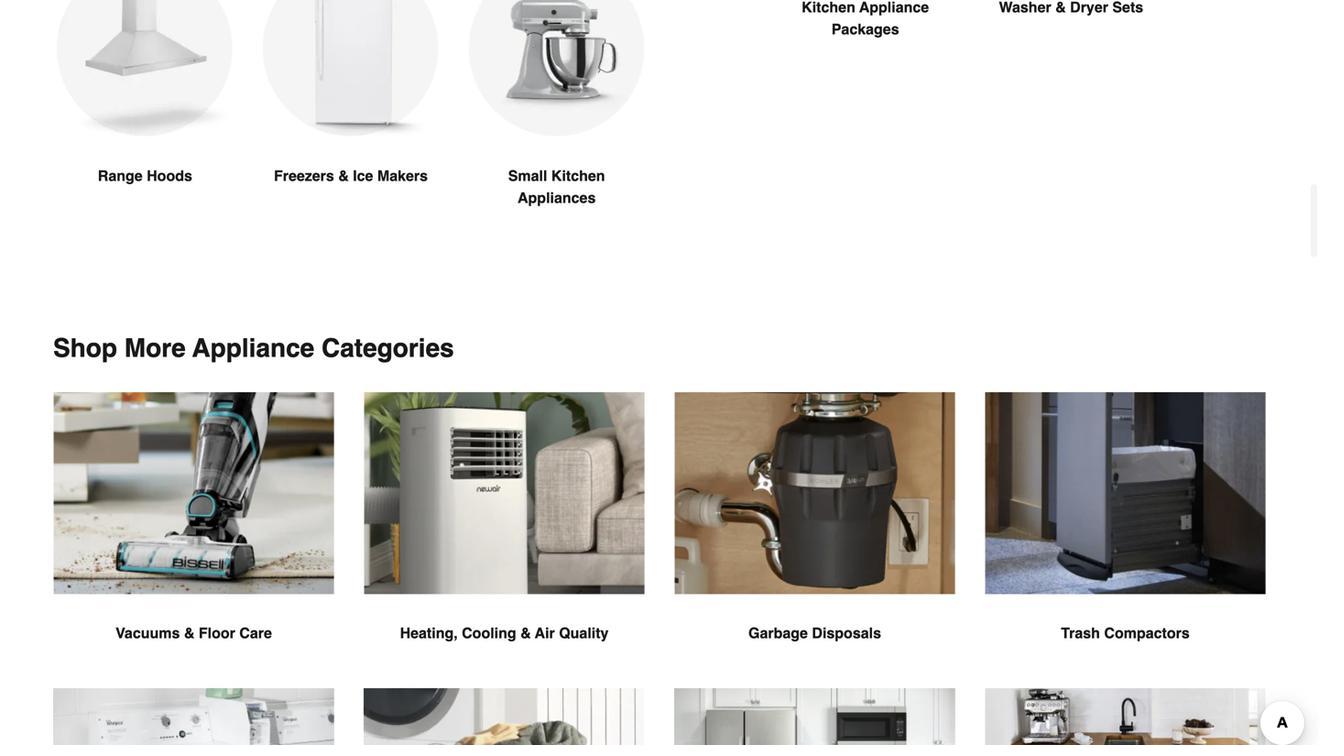 Task type: describe. For each thing, give the bounding box(es) containing it.
& for freezers
[[338, 167, 349, 184]]

& inside heating, cooling & air quality link
[[521, 625, 531, 642]]

kitchen inside small kitchen appliances
[[552, 167, 605, 184]]

a kitchen with stainless appliances and white cabinetry, and a wi-fi icon. image
[[675, 688, 956, 745]]

heating, cooling & air quality
[[400, 625, 609, 642]]

heating, cooling & air quality link
[[364, 392, 645, 688]]

a white g e upright freezer. image
[[263, 0, 439, 137]]

freezers & ice makers
[[274, 167, 428, 184]]

small kitchen appliances link
[[469, 0, 645, 253]]

cooling
[[462, 625, 517, 642]]

vacuums & floor care link
[[53, 392, 335, 688]]

floor
[[199, 625, 235, 642]]

a home wet bar with a stainless wine cooler, white cabinets and butcher block countertop. image
[[985, 688, 1267, 745]]

trash
[[1062, 625, 1101, 642]]

vacuums
[[116, 625, 180, 642]]

garbage disposals
[[749, 625, 882, 642]]

range hoods
[[98, 167, 192, 184]]

shop more appliance categories
[[53, 334, 454, 363]]

1 vertical spatial appliance
[[192, 334, 315, 363]]

appliance inside kitchen appliance packages
[[860, 0, 930, 15]]

heating,
[[400, 625, 458, 642]]

kitchen appliance packages link
[[778, 0, 954, 84]]

a white whirlpool commercial washing machine. image
[[53, 688, 335, 745]]

appliances
[[518, 189, 596, 206]]



Task type: locate. For each thing, give the bounding box(es) containing it.
small kitchen appliances
[[508, 167, 605, 206]]

trash compactors
[[1062, 625, 1190, 642]]

disposals
[[812, 625, 882, 642]]

1 horizontal spatial &
[[338, 167, 349, 184]]

2 horizontal spatial &
[[521, 625, 531, 642]]

a pull-out shelf with a basket of clothes on top between a stacked washing machine and dryer. image
[[364, 688, 645, 745]]

kitchen up 'appliances'
[[552, 167, 605, 184]]

range
[[98, 167, 143, 184]]

& left floor
[[184, 625, 195, 642]]

freezers
[[274, 167, 334, 184]]

makers
[[378, 167, 428, 184]]

& left the air
[[521, 625, 531, 642]]

a stainless steel range hood. image
[[57, 0, 233, 137]]

kitchen
[[802, 0, 856, 15], [552, 167, 605, 184]]

& for vacuums
[[184, 625, 195, 642]]

a built-in trash compactor in a kitchen. image
[[985, 392, 1267, 595]]

a kohler garbage disposal underneath a sink. image
[[675, 392, 956, 595]]

shop
[[53, 334, 117, 363]]

compactors
[[1105, 625, 1190, 642]]

& inside vacuums & floor care link
[[184, 625, 195, 642]]

air
[[535, 625, 555, 642]]

more
[[124, 334, 186, 363]]

1 horizontal spatial kitchen
[[802, 0, 856, 15]]

&
[[338, 167, 349, 184], [184, 625, 195, 642], [521, 625, 531, 642]]

a bissell vacuum cleaning up debris on a beige rug. image
[[53, 392, 335, 595]]

0 horizontal spatial kitchen
[[552, 167, 605, 184]]

& inside freezers & ice makers link
[[338, 167, 349, 184]]

kitchen up the 'packages' on the top right
[[802, 0, 856, 15]]

small
[[508, 167, 548, 184]]

garbage
[[749, 625, 808, 642]]

range hoods link
[[57, 0, 233, 231]]

a gray kitchen aid stand mixer. image
[[469, 0, 645, 137]]

0 horizontal spatial &
[[184, 625, 195, 642]]

categories
[[322, 334, 454, 363]]

trash compactors link
[[985, 392, 1267, 688]]

garbage disposals link
[[675, 392, 956, 688]]

vacuums & floor care
[[116, 625, 272, 642]]

0 vertical spatial kitchen
[[802, 0, 856, 15]]

kitchen inside kitchen appliance packages
[[802, 0, 856, 15]]

quality
[[559, 625, 609, 642]]

care
[[239, 625, 272, 642]]

1 horizontal spatial appliance
[[860, 0, 930, 15]]

ice
[[353, 167, 373, 184]]

1 vertical spatial kitchen
[[552, 167, 605, 184]]

a white new air air purifier. image
[[364, 392, 645, 595]]

& left ice
[[338, 167, 349, 184]]

packages
[[832, 20, 900, 37]]

0 vertical spatial appliance
[[860, 0, 930, 15]]

hoods
[[147, 167, 192, 184]]

kitchen appliance packages
[[802, 0, 930, 37]]

appliance
[[860, 0, 930, 15], [192, 334, 315, 363]]

freezers & ice makers link
[[263, 0, 439, 231]]

0 horizontal spatial appliance
[[192, 334, 315, 363]]



Task type: vqa. For each thing, say whether or not it's contained in the screenshot.
FREEZERS & ICE MAKERS
yes



